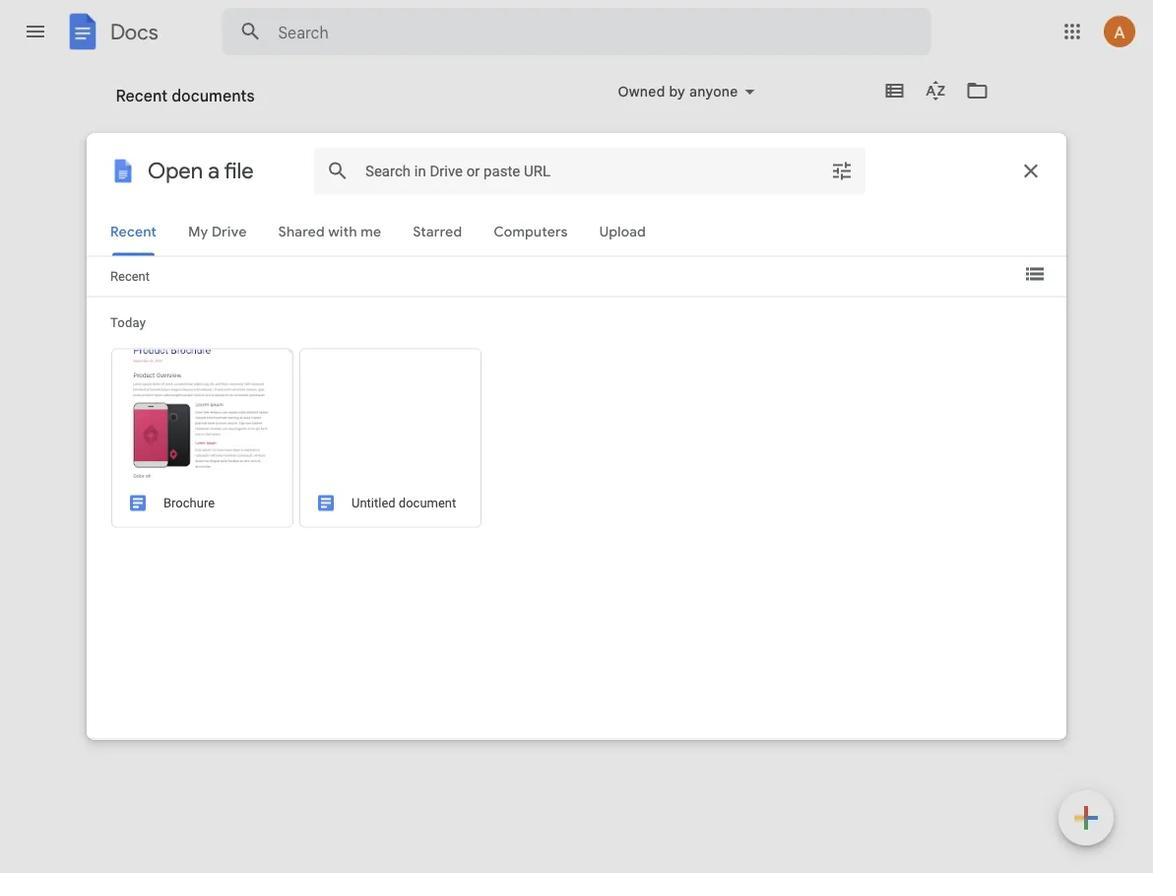 Task type: describe. For each thing, give the bounding box(es) containing it.
create new document image
[[1059, 790, 1114, 849]]

untitled document
[[361, 411, 485, 428]]

opened 1:15 pm
[[161, 436, 249, 449]]

untitled document google docs element
[[361, 411, 540, 429]]

recent documents list box
[[116, 8, 1022, 873]]

document
[[418, 411, 485, 428]]

docs link
[[63, 12, 158, 55]]

search image
[[231, 12, 270, 51]]

untitled
[[361, 411, 414, 428]]

untitled document option
[[342, 8, 549, 873]]

recent inside recent documents heading
[[116, 86, 168, 105]]



Task type: locate. For each thing, give the bounding box(es) containing it.
brochure option
[[116, 8, 323, 873]]

1 recent documents from the top
[[116, 86, 255, 105]]

recent documents heading
[[116, 63, 255, 126]]

1:15 pm
[[205, 436, 249, 449]]

recent documents
[[116, 86, 255, 105], [116, 94, 237, 111]]

opened
[[161, 436, 203, 449]]

documents inside recent documents heading
[[172, 86, 255, 105]]

documents
[[172, 86, 255, 105], [165, 94, 237, 111]]

brochure google docs element
[[135, 411, 314, 429]]

last opened by me 1:15 pm element
[[205, 436, 249, 449]]

docs
[[110, 19, 158, 45]]

None search field
[[222, 8, 932, 55]]

2 recent documents from the top
[[116, 94, 237, 111]]

recent
[[116, 86, 168, 105], [116, 94, 161, 111]]

1 recent from the top
[[116, 86, 168, 105]]

brochure
[[135, 411, 195, 428]]

2 recent from the top
[[116, 94, 161, 111]]



Task type: vqa. For each thing, say whether or not it's contained in the screenshot.
"RECENT"
yes



